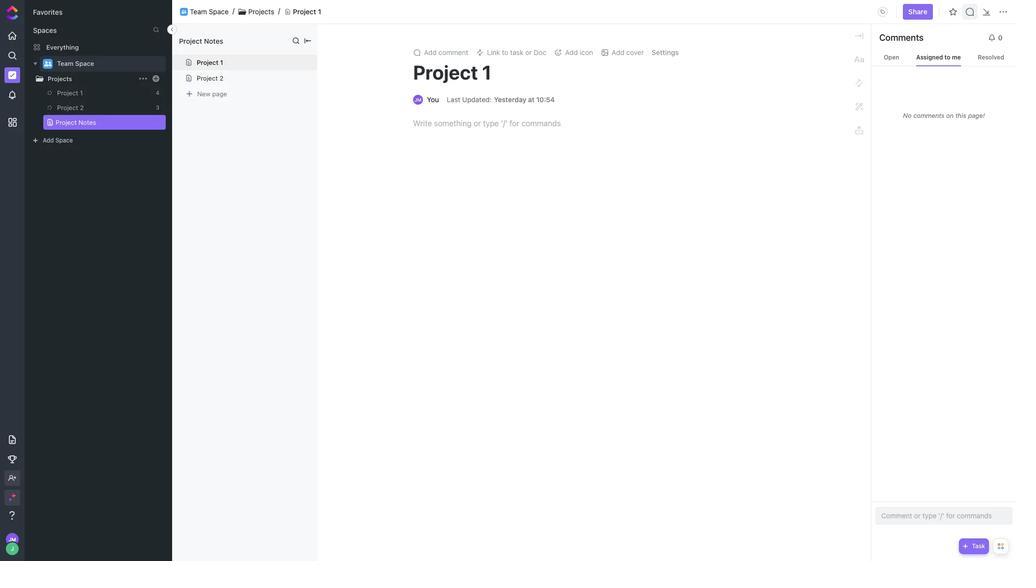 Task type: locate. For each thing, give the bounding box(es) containing it.
0 vertical spatial jm
[[415, 97, 422, 103]]

2 horizontal spatial space
[[209, 7, 229, 16]]

project
[[293, 7, 316, 16], [179, 37, 202, 45], [197, 59, 219, 66], [413, 61, 478, 84], [197, 74, 218, 82], [57, 89, 78, 97], [57, 104, 78, 112], [56, 119, 77, 126]]

1 vertical spatial projects
[[48, 75, 72, 82]]

user friends image
[[44, 61, 51, 67]]

settings
[[652, 48, 679, 57]]

icon
[[580, 48, 593, 57]]

space down the everything link
[[75, 60, 94, 67]]

project notes link
[[46, 115, 150, 130]]

1 horizontal spatial project 2
[[197, 74, 223, 82]]

2 vertical spatial space
[[56, 137, 73, 144]]

1 horizontal spatial team space link
[[190, 7, 229, 16]]

jm left you
[[415, 97, 422, 103]]

0 horizontal spatial team space link
[[57, 56, 159, 72]]

team down the everything
[[57, 60, 73, 67]]

project 2
[[197, 74, 223, 82], [57, 104, 84, 112]]

0 horizontal spatial 2
[[80, 104, 84, 112]]

1 vertical spatial space
[[75, 60, 94, 67]]

project inside the project notes link
[[56, 119, 77, 126]]

2 inside project 2 link
[[80, 104, 84, 112]]

project notes
[[179, 37, 223, 45], [56, 119, 96, 126]]

2 up the project notes link
[[80, 104, 84, 112]]

project 2 up the project notes link
[[57, 104, 84, 112]]

add
[[424, 48, 437, 57], [565, 48, 578, 57], [612, 48, 625, 57], [43, 137, 54, 144]]

1 horizontal spatial jm
[[415, 97, 422, 103]]

to left me
[[945, 54, 951, 61]]

jm
[[415, 97, 422, 103], [9, 537, 16, 543]]

team space link right user friends icon
[[190, 7, 229, 16]]

project notes up add space
[[56, 119, 96, 126]]

space down the project notes link
[[56, 137, 73, 144]]

1 horizontal spatial space
[[75, 60, 94, 67]]

team space down the everything
[[57, 60, 94, 67]]

jm up j
[[9, 537, 16, 543]]

assigned to me
[[916, 54, 961, 61]]

or
[[525, 48, 532, 57]]

1 vertical spatial team space link
[[57, 56, 159, 72]]

jm j
[[9, 537, 16, 552]]

project 1 inside "link"
[[57, 89, 83, 97]]

team space
[[190, 7, 229, 16], [57, 60, 94, 67]]

1 vertical spatial team space
[[57, 60, 94, 67]]

2
[[220, 74, 223, 82], [80, 104, 84, 112]]

1 vertical spatial project notes
[[56, 119, 96, 126]]

0 vertical spatial space
[[209, 7, 229, 16]]

share
[[908, 7, 928, 16]]

0 vertical spatial projects
[[248, 7, 274, 16]]

to
[[502, 48, 508, 57], [945, 54, 951, 61]]

1 horizontal spatial 2
[[220, 74, 223, 82]]

doc
[[534, 48, 547, 57]]

comments
[[914, 111, 945, 119]]

1 vertical spatial notes
[[78, 119, 96, 126]]

0 button
[[984, 30, 1009, 46]]

jm for jm
[[415, 97, 422, 103]]

1 vertical spatial 2
[[80, 104, 84, 112]]

0 horizontal spatial notes
[[78, 119, 96, 126]]

1 vertical spatial project 2
[[57, 104, 84, 112]]

notes
[[204, 37, 223, 45], [78, 119, 96, 126]]

projects
[[248, 7, 274, 16], [48, 75, 72, 82]]

1 inside "link"
[[80, 89, 83, 97]]

0 horizontal spatial team
[[57, 60, 73, 67]]

0 horizontal spatial jm
[[9, 537, 16, 543]]

add icon
[[565, 48, 593, 57]]

project notes down user friends icon
[[179, 37, 223, 45]]

team space link down the everything link
[[57, 56, 159, 72]]

0 horizontal spatial dropdown menu image
[[153, 76, 158, 81]]

project 1
[[293, 7, 321, 16], [197, 59, 223, 66], [413, 61, 492, 84], [57, 89, 83, 97]]

0 horizontal spatial team space
[[57, 60, 94, 67]]

1 horizontal spatial notes
[[204, 37, 223, 45]]

0 vertical spatial team space
[[190, 7, 229, 16]]

new page
[[197, 90, 227, 98]]

1 horizontal spatial team space
[[190, 7, 229, 16]]

space for bottom team space link
[[75, 60, 94, 67]]

2 up 'page'
[[220, 74, 223, 82]]

0 vertical spatial project notes
[[179, 37, 223, 45]]

last updated: yesterday at 10:54
[[447, 95, 555, 104]]

no comments on this page!
[[903, 111, 985, 119]]

space for team space link to the top
[[209, 7, 229, 16]]

0 horizontal spatial project notes
[[56, 119, 96, 126]]

1
[[318, 7, 321, 16], [220, 59, 223, 66], [482, 61, 492, 84], [80, 89, 83, 97]]

space
[[209, 7, 229, 16], [75, 60, 94, 67], [56, 137, 73, 144]]

team right user friends icon
[[190, 7, 207, 16]]

link to task or doc
[[487, 48, 547, 57]]

1 vertical spatial team
[[57, 60, 73, 67]]

team space link
[[190, 7, 229, 16], [57, 56, 159, 72]]

project 2 link
[[48, 100, 150, 115]]

at
[[528, 95, 535, 104]]

0 horizontal spatial project 2
[[57, 104, 84, 112]]

team space right user friends icon
[[190, 7, 229, 16]]

space right user friends icon
[[209, 7, 229, 16]]

to inside dropdown button
[[502, 48, 508, 57]]

0 horizontal spatial projects
[[48, 75, 72, 82]]

dropdown menu image
[[875, 4, 891, 20], [153, 76, 158, 81]]

0 horizontal spatial space
[[56, 137, 73, 144]]

1 horizontal spatial to
[[945, 54, 951, 61]]

link to task or doc button
[[472, 46, 551, 60]]

to right link
[[502, 48, 508, 57]]

0 vertical spatial team space link
[[190, 7, 229, 16]]

1 vertical spatial dropdown menu image
[[153, 76, 158, 81]]

project 2 up new page
[[197, 74, 223, 82]]

dropdown menu image up 4
[[153, 76, 158, 81]]

link
[[487, 48, 500, 57]]

dropdown menu image up comments
[[875, 4, 891, 20]]

0 vertical spatial dropdown menu image
[[875, 4, 891, 20]]

project inside project 1 "link"
[[57, 89, 78, 97]]

0 vertical spatial team
[[190, 7, 207, 16]]

add for add space
[[43, 137, 54, 144]]

everything link
[[25, 39, 172, 55]]

team
[[190, 7, 207, 16], [57, 60, 73, 67]]

updated:
[[462, 95, 492, 104]]

0 horizontal spatial to
[[502, 48, 508, 57]]

resolved
[[978, 54, 1004, 61]]

1 vertical spatial jm
[[9, 537, 16, 543]]

projects link
[[248, 7, 274, 16], [15, 74, 137, 84], [48, 75, 137, 82]]

spaces link
[[25, 26, 57, 34]]



Task type: describe. For each thing, give the bounding box(es) containing it.
comment
[[439, 48, 468, 57]]

everything
[[46, 43, 79, 51]]

add for add comment
[[424, 48, 437, 57]]

1 horizontal spatial team
[[190, 7, 207, 16]]

assigned
[[916, 54, 943, 61]]

comments
[[880, 32, 924, 43]]

on
[[946, 111, 954, 119]]

page!
[[968, 111, 985, 119]]

j
[[11, 546, 14, 552]]

add for add cover
[[612, 48, 625, 57]]

task
[[972, 543, 985, 550]]

0 vertical spatial notes
[[204, 37, 223, 45]]

1 horizontal spatial project notes
[[179, 37, 223, 45]]

sparkle svg 2 image
[[8, 498, 12, 502]]

3
[[156, 104, 159, 111]]

1 horizontal spatial projects
[[248, 7, 274, 16]]

favorites button
[[33, 8, 63, 16]]

project inside project 2 link
[[57, 104, 78, 112]]

last
[[447, 95, 460, 104]]

jm for jm j
[[9, 537, 16, 543]]

cover
[[626, 48, 644, 57]]

open
[[884, 54, 899, 61]]

spaces
[[33, 26, 57, 34]]

page
[[212, 90, 227, 98]]

me
[[952, 54, 961, 61]]

0 vertical spatial 2
[[220, 74, 223, 82]]

4
[[156, 90, 159, 96]]

task
[[510, 48, 524, 57]]

you
[[427, 95, 439, 104]]

add cover
[[612, 48, 644, 57]]

favorites
[[33, 8, 63, 16]]

this
[[956, 111, 967, 119]]

sparkle svg 1 image
[[11, 494, 16, 499]]

user friends image
[[182, 10, 186, 14]]

add comment
[[424, 48, 468, 57]]

0
[[998, 33, 1003, 42]]

project 1 link
[[48, 86, 150, 100]]

add space
[[43, 137, 73, 144]]

new
[[197, 90, 210, 98]]

1 horizontal spatial dropdown menu image
[[875, 4, 891, 20]]

add for add icon
[[565, 48, 578, 57]]

0 vertical spatial project 2
[[197, 74, 223, 82]]

10:54
[[536, 95, 555, 104]]

no
[[903, 111, 912, 119]]

yesterday
[[494, 95, 526, 104]]

to for me
[[945, 54, 951, 61]]

to for task
[[502, 48, 508, 57]]



Task type: vqa. For each thing, say whether or not it's contained in the screenshot.
tree
no



